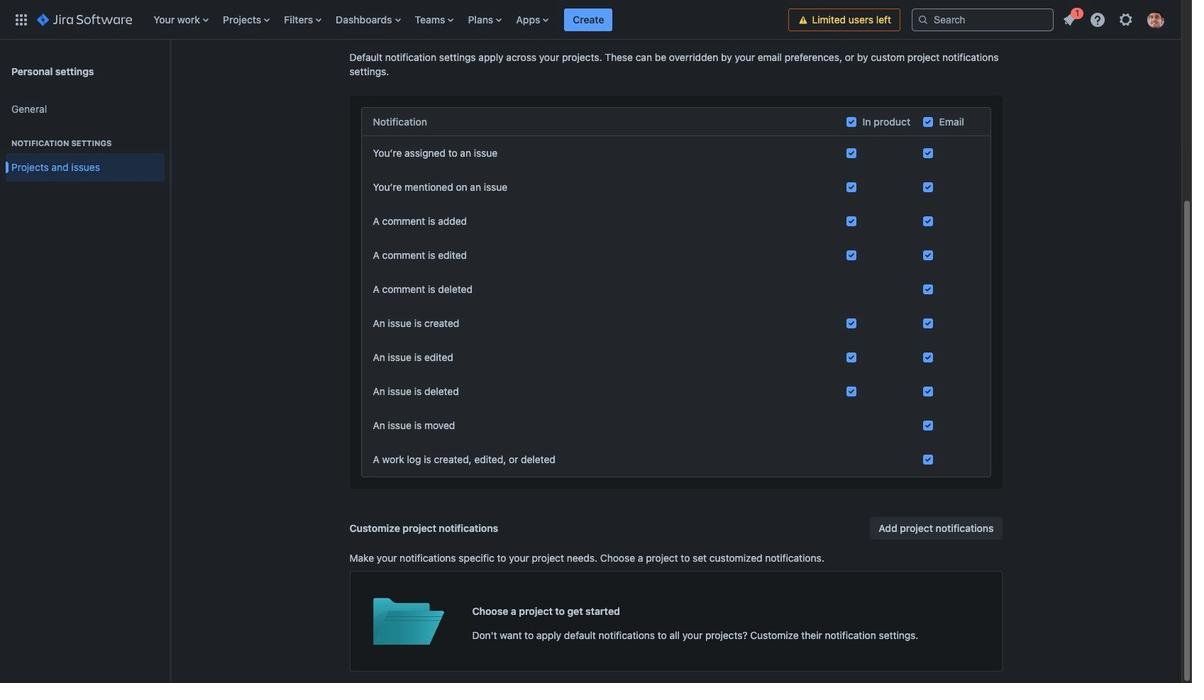 Task type: vqa. For each thing, say whether or not it's contained in the screenshot.
right list
yes



Task type: describe. For each thing, give the bounding box(es) containing it.
1 group from the top
[[6, 91, 165, 190]]

notifications image
[[1061, 11, 1078, 28]]

primary element
[[9, 0, 789, 39]]

1 horizontal spatial list item
[[1057, 5, 1084, 31]]

settings image
[[1118, 11, 1135, 28]]

choose a project to get started image
[[373, 583, 444, 660]]

Search field
[[912, 8, 1054, 31]]

1 horizontal spatial list
[[1057, 5, 1173, 32]]

your profile and settings image
[[1148, 11, 1165, 28]]

search image
[[918, 14, 929, 25]]

0 horizontal spatial list item
[[565, 0, 613, 39]]



Task type: locate. For each thing, give the bounding box(es) containing it.
list item
[[565, 0, 613, 39], [1057, 5, 1084, 31]]

group
[[6, 91, 165, 190], [6, 123, 165, 186]]

appswitcher icon image
[[13, 11, 30, 28]]

None search field
[[912, 8, 1054, 31]]

main content
[[170, 0, 1182, 683]]

2 group from the top
[[6, 123, 165, 186]]

jira software image
[[37, 11, 132, 28], [37, 11, 132, 28]]

help image
[[1089, 11, 1106, 28]]

0 horizontal spatial list
[[146, 0, 789, 39]]

list
[[146, 0, 789, 39], [1057, 5, 1173, 32]]

heading
[[6, 138, 165, 149]]

sidebar navigation image
[[155, 57, 186, 85]]

banner
[[0, 0, 1182, 40]]



